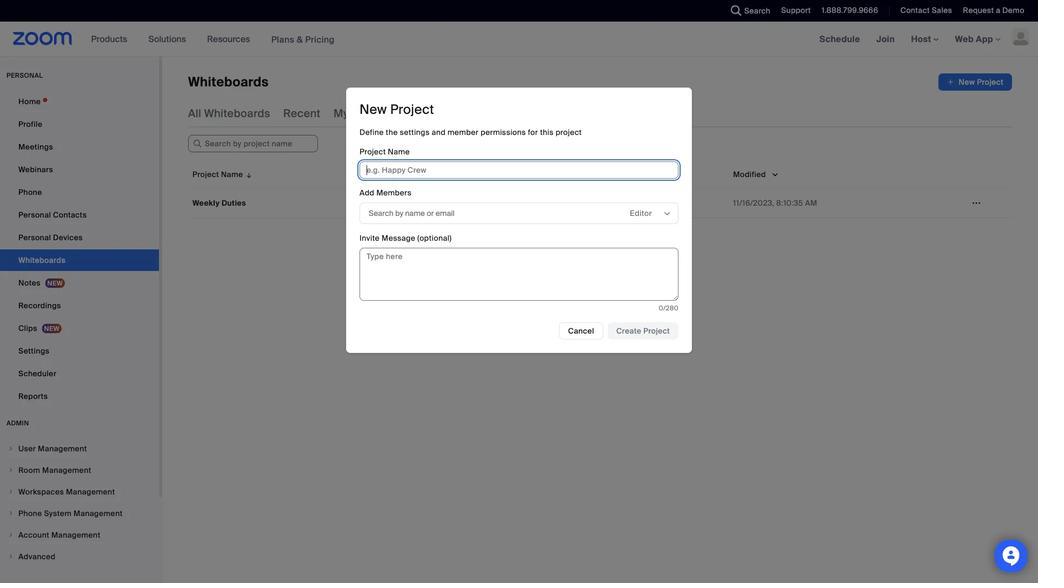 Task type: locate. For each thing, give the bounding box(es) containing it.
project name up weekly duties
[[192, 169, 243, 179]]

whiteboards application
[[188, 74, 1012, 91]]

1.888.799.9666 button up schedule
[[814, 0, 881, 22]]

0 horizontal spatial new project
[[360, 101, 434, 118]]

1.888.799.9666
[[822, 5, 878, 15]]

whiteboards up the
[[352, 107, 418, 120]]

1 horizontal spatial project name
[[360, 147, 410, 157]]

clips
[[18, 324, 37, 334]]

0/280
[[659, 304, 679, 312]]

1 horizontal spatial name
[[388, 147, 410, 157]]

shared
[[431, 107, 468, 120]]

whiteboards up the search text box
[[204, 107, 270, 120]]

personal
[[6, 71, 43, 80]]

plans & pricing link
[[271, 34, 335, 45], [271, 34, 335, 45]]

project name inside application
[[192, 169, 243, 179]]

support
[[781, 5, 811, 15]]

contacts
[[53, 210, 87, 220]]

contact sales
[[900, 5, 952, 15]]

schedule link
[[811, 22, 868, 56]]

profile
[[18, 119, 42, 129]]

banner
[[0, 22, 1038, 57]]

a
[[996, 5, 1000, 15]]

zoom logo image
[[13, 32, 72, 45]]

phone link
[[0, 182, 159, 203]]

project
[[977, 77, 1003, 87], [390, 101, 434, 118], [360, 147, 386, 157], [192, 169, 219, 179], [643, 326, 670, 336]]

0 vertical spatial new
[[959, 77, 975, 87]]

settings link
[[0, 341, 159, 362]]

personal devices
[[18, 233, 83, 243]]

contact sales link
[[892, 0, 955, 22], [900, 5, 952, 15]]

and
[[432, 127, 446, 137]]

project right add icon
[[977, 77, 1003, 87]]

am
[[805, 198, 817, 208]]

name down the
[[388, 147, 410, 157]]

reports link
[[0, 386, 159, 408]]

whiteboards up all whiteboards
[[188, 74, 269, 91]]

personal inside the "personal contacts" 'link'
[[18, 210, 51, 220]]

0 horizontal spatial new
[[360, 101, 387, 118]]

(optional)
[[417, 233, 452, 243]]

0 vertical spatial personal
[[18, 210, 51, 220]]

recordings link
[[0, 295, 159, 317]]

11/16/2023,
[[733, 198, 774, 208]]

1 vertical spatial project name
[[192, 169, 243, 179]]

1 vertical spatial new
[[360, 101, 387, 118]]

1 vertical spatial new project
[[360, 101, 434, 118]]

name
[[388, 147, 410, 157], [221, 169, 243, 179]]

weekly duties
[[192, 198, 246, 208]]

personal contacts
[[18, 210, 87, 220]]

add members
[[360, 188, 412, 198]]

notes
[[18, 278, 41, 288]]

personal down "phone"
[[18, 210, 51, 220]]

arrow down image
[[243, 168, 253, 181]]

create
[[616, 326, 641, 336]]

request a demo link
[[955, 0, 1038, 22], [963, 5, 1025, 15]]

request a demo
[[963, 5, 1025, 15]]

whiteboards
[[188, 74, 269, 91], [204, 107, 270, 120], [352, 107, 418, 120]]

&
[[297, 34, 303, 45]]

home
[[18, 97, 41, 107]]

1.888.799.9666 button
[[814, 0, 881, 22], [822, 5, 878, 15]]

personal
[[18, 210, 51, 220], [18, 233, 51, 243]]

1 personal from the top
[[18, 210, 51, 220]]

personal contacts link
[[0, 204, 159, 226]]

support link
[[773, 0, 814, 22], [781, 5, 811, 15]]

with
[[471, 107, 492, 120]]

project name down the
[[360, 147, 410, 157]]

join link
[[868, 22, 903, 56]]

2 personal from the top
[[18, 233, 51, 243]]

0 vertical spatial name
[[388, 147, 410, 157]]

meetings link
[[0, 136, 159, 158]]

edit project image
[[968, 198, 985, 208]]

application containing project name
[[188, 161, 1012, 218]]

invite
[[360, 233, 380, 243]]

invite message (optional)
[[360, 233, 452, 243]]

owner
[[522, 169, 546, 179]]

the
[[386, 127, 398, 137]]

1 horizontal spatial new project
[[959, 77, 1003, 87]]

create project
[[616, 326, 670, 336]]

settings
[[400, 127, 430, 137]]

admin
[[6, 420, 29, 428]]

new project dialog
[[346, 88, 692, 354]]

new right add icon
[[959, 77, 975, 87]]

personal down personal contacts
[[18, 233, 51, 243]]

name inside new project "dialog"
[[388, 147, 410, 157]]

0 vertical spatial new project
[[959, 77, 1003, 87]]

e.g. Happy Crew text field
[[360, 162, 679, 179]]

1 horizontal spatial new
[[959, 77, 975, 87]]

meetings navigation
[[811, 22, 1038, 57]]

webinars
[[18, 165, 53, 175]]

0 horizontal spatial project name
[[192, 169, 243, 179]]

show options image
[[663, 210, 671, 218]]

request
[[963, 5, 994, 15]]

1 vertical spatial personal
[[18, 233, 51, 243]]

new
[[959, 77, 975, 87], [360, 101, 387, 118]]

cancel
[[568, 326, 594, 336]]

recent
[[283, 107, 321, 120]]

application
[[188, 161, 1012, 218]]

0 vertical spatial project name
[[360, 147, 410, 157]]

this
[[540, 127, 554, 137]]

new project button
[[938, 74, 1012, 91]]

new up define
[[360, 101, 387, 118]]

demo
[[1002, 5, 1025, 15]]

notes link
[[0, 272, 159, 294]]

name up the duties
[[221, 169, 243, 179]]

new project up the
[[360, 101, 434, 118]]

1 vertical spatial name
[[221, 169, 243, 179]]

new project right add icon
[[959, 77, 1003, 87]]

profile link
[[0, 114, 159, 135]]

burton
[[537, 198, 562, 208]]

permissions
[[481, 127, 526, 137]]

project name
[[360, 147, 410, 157], [192, 169, 243, 179]]



Task type: vqa. For each thing, say whether or not it's contained in the screenshot.
Open chat image at the right of the page
no



Task type: describe. For each thing, give the bounding box(es) containing it.
editor
[[630, 208, 652, 218]]

project
[[556, 127, 582, 137]]

define the settings and member permissions for this project
[[360, 127, 582, 137]]

editor button
[[630, 205, 662, 222]]

personal menu menu
[[0, 91, 159, 409]]

meetings
[[18, 142, 53, 152]]

personal devices link
[[0, 227, 159, 249]]

define
[[360, 127, 384, 137]]

message
[[382, 233, 415, 243]]

project inside "whiteboards" application
[[977, 77, 1003, 87]]

new inside "dialog"
[[360, 101, 387, 118]]

project down 0/280
[[643, 326, 670, 336]]

members
[[376, 188, 412, 198]]

my
[[334, 107, 349, 120]]

project name inside new project "dialog"
[[360, 147, 410, 157]]

plans & pricing
[[271, 34, 335, 45]]

tim
[[522, 198, 535, 208]]

whiteboards for my
[[352, 107, 418, 120]]

member
[[448, 127, 479, 137]]

whiteboards inside application
[[188, 74, 269, 91]]

Invite Message (optional) text field
[[360, 248, 679, 301]]

tim burton
[[522, 198, 562, 208]]

me
[[495, 107, 511, 120]]

new project inside button
[[959, 77, 1003, 87]]

plans
[[271, 34, 294, 45]]

personal for personal devices
[[18, 233, 51, 243]]

new inside button
[[959, 77, 975, 87]]

pricing
[[305, 34, 335, 45]]

join
[[876, 33, 895, 45]]

sales
[[932, 5, 952, 15]]

contact
[[900, 5, 930, 15]]

product information navigation
[[83, 22, 343, 57]]

settings
[[18, 346, 49, 356]]

all whiteboards
[[188, 107, 270, 120]]

add image
[[947, 77, 954, 88]]

duties
[[222, 198, 246, 208]]

webinars link
[[0, 159, 159, 181]]

all
[[188, 107, 201, 120]]

shared with me
[[431, 107, 511, 120]]

tabs of all whiteboard page tab list
[[188, 99, 661, 128]]

project up weekly
[[192, 169, 219, 179]]

schedule
[[819, 33, 860, 45]]

weekly
[[192, 198, 220, 208]]

scheduler link
[[0, 363, 159, 385]]

banner containing schedule
[[0, 22, 1038, 57]]

11/16/2023, 8:10:35 am
[[733, 198, 817, 208]]

create project button
[[608, 323, 679, 340]]

for
[[528, 127, 538, 137]]

reports
[[18, 392, 48, 402]]

0 horizontal spatial name
[[221, 169, 243, 179]]

home link
[[0, 91, 159, 112]]

8:10:35
[[776, 198, 803, 208]]

personal for personal contacts
[[18, 210, 51, 220]]

modified
[[733, 169, 766, 179]]

devices
[[53, 233, 83, 243]]

new project inside "dialog"
[[360, 101, 434, 118]]

my whiteboards
[[334, 107, 418, 120]]

Search text field
[[188, 135, 318, 152]]

Search by name or email,Search by name or email text field
[[369, 205, 607, 222]]

clips link
[[0, 318, 159, 340]]

project down define
[[360, 147, 386, 157]]

recordings
[[18, 301, 61, 311]]

scheduler
[[18, 369, 56, 379]]

whiteboards for all
[[204, 107, 270, 120]]

add
[[360, 188, 374, 198]]

1.888.799.9666 button up schedule link
[[822, 5, 878, 15]]

admin menu menu
[[0, 439, 159, 569]]

phone
[[18, 187, 42, 197]]

project up settings
[[390, 101, 434, 118]]

cancel button
[[559, 323, 603, 340]]



